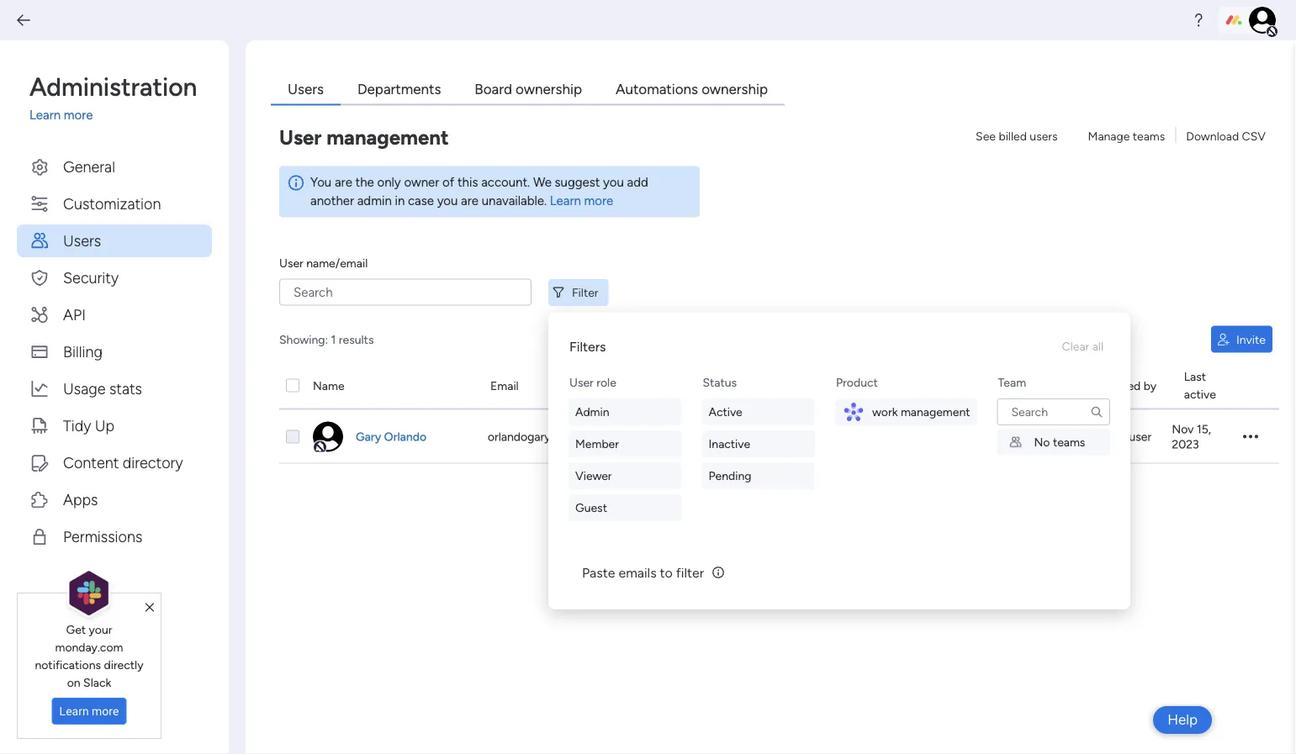 Task type: describe. For each thing, give the bounding box(es) containing it.
users button
[[17, 224, 212, 257]]

1 horizontal spatial learn more
[[550, 193, 614, 209]]

pending button
[[702, 463, 815, 490]]

on
[[67, 675, 80, 690]]

see billed users button
[[969, 122, 1065, 149]]

administration learn more
[[29, 72, 197, 123]]

billed
[[999, 129, 1027, 143]]

we
[[533, 175, 552, 190]]

automations ownership
[[616, 80, 768, 98]]

teams for no teams
[[1053, 435, 1085, 450]]

all
[[1093, 339, 1104, 354]]

download csv
[[1186, 129, 1266, 143]]

work management button
[[835, 399, 977, 426]]

2023 for 14,
[[1025, 437, 1052, 452]]

showing: 1 results
[[279, 332, 374, 347]]

grid containing last active
[[279, 363, 1280, 738]]

Search text field
[[279, 279, 532, 306]]

row containing nov 14, 2023
[[279, 410, 1280, 464]]

user management
[[279, 125, 449, 150]]

paste
[[582, 565, 615, 581]]

15,
[[1197, 422, 1211, 437]]

the
[[355, 175, 374, 190]]

general button
[[17, 150, 212, 183]]

2023 for 15,
[[1172, 437, 1199, 452]]

nov for nov 15, 2023
[[1172, 422, 1194, 437]]

active
[[1184, 387, 1216, 402]]

0 horizontal spatial status
[[703, 376, 737, 390]]

orlando
[[384, 430, 427, 444]]

guest button
[[569, 495, 682, 522]]

slack
[[83, 675, 111, 690]]

first
[[1103, 430, 1126, 444]]

board
[[475, 80, 512, 98]]

1 horizontal spatial are
[[461, 193, 479, 209]]

guest
[[575, 501, 607, 515]]

get
[[66, 622, 86, 637]]

v2 surface invite image
[[1218, 333, 1230, 346]]

learn more button
[[52, 698, 127, 725]]

billing
[[63, 342, 103, 360]]

learn more inside button
[[59, 705, 119, 719]]

work
[[872, 405, 898, 419]]

1 vertical spatial learn
[[550, 193, 581, 209]]

1 vertical spatial learn more link
[[550, 193, 614, 209]]

departments
[[357, 80, 441, 98]]

more for learn more link to the bottom
[[584, 193, 614, 209]]

download
[[1186, 129, 1239, 143]]

copier
[[62, 587, 104, 605]]

Search search field
[[997, 399, 1110, 426]]

content directory button
[[17, 446, 212, 479]]

see
[[976, 129, 996, 143]]

by
[[1144, 379, 1157, 393]]

1 horizontal spatial you
[[603, 175, 624, 190]]

suggest
[[555, 175, 600, 190]]

management for work management
[[901, 405, 970, 419]]

add or edit team image
[[956, 424, 981, 450]]

billing button
[[17, 335, 212, 368]]

viewer
[[575, 469, 612, 483]]

row containing last active
[[279, 363, 1280, 410]]

clear all button
[[1055, 333, 1110, 360]]

tidy
[[63, 416, 91, 435]]

usage
[[63, 379, 106, 397]]

customization
[[63, 194, 161, 212]]

invite
[[1237, 332, 1266, 347]]

you
[[310, 175, 332, 190]]

in
[[395, 193, 405, 209]]

security
[[63, 268, 119, 286]]

gary
[[356, 430, 381, 444]]

product
[[836, 376, 878, 390]]

help image
[[1190, 12, 1207, 29]]

nov 15, 2023
[[1172, 422, 1211, 452]]

gary orlando image inside 'row'
[[313, 422, 343, 452]]

orlandogary85@gmail.com
[[488, 430, 630, 444]]

invite button
[[1211, 326, 1273, 353]]

filter button
[[548, 279, 609, 306]]

14,
[[1050, 422, 1065, 437]]

manage teams button
[[1081, 122, 1172, 149]]

invited by
[[1105, 379, 1157, 393]]

teams for manage teams
[[1133, 129, 1165, 143]]

tidy up
[[63, 416, 115, 435]]

learn inside administration learn more
[[29, 108, 61, 123]]

member
[[575, 437, 619, 451]]

unavailable.
[[482, 193, 547, 209]]

user for user name/email
[[279, 256, 304, 270]]

active button
[[702, 399, 815, 426]]

download csv button
[[1180, 122, 1273, 149]]

more inside administration learn more
[[64, 108, 93, 123]]

clear
[[1062, 339, 1090, 354]]

paste emails to filter button
[[569, 556, 739, 590]]

inactive
[[709, 437, 750, 451]]

api button
[[17, 298, 212, 331]]

name/email
[[306, 256, 368, 270]]

board ownership
[[475, 80, 582, 98]]

administration
[[29, 72, 197, 102]]



Task type: locate. For each thing, give the bounding box(es) containing it.
up
[[95, 416, 115, 435]]

clear all
[[1062, 339, 1104, 354]]

user down users link
[[279, 125, 322, 150]]

last active
[[1184, 370, 1216, 402]]

0 horizontal spatial gary orlando image
[[313, 422, 343, 452]]

2023 inside nov 14, 2023
[[1025, 437, 1052, 452]]

users up user management
[[288, 80, 324, 98]]

learn more link down administration
[[29, 106, 212, 125]]

paste emails to filter
[[582, 565, 704, 581]]

csv
[[1242, 129, 1266, 143]]

are
[[335, 175, 352, 190], [461, 193, 479, 209]]

1 vertical spatial users
[[63, 231, 101, 249]]

1 row from the top
[[279, 363, 1280, 410]]

1 vertical spatial user
[[279, 256, 304, 270]]

customization button
[[17, 187, 212, 220]]

add
[[627, 175, 648, 190]]

0 vertical spatial user
[[279, 125, 322, 150]]

1 horizontal spatial nov
[[1172, 422, 1194, 437]]

management up add or edit team icon
[[901, 405, 970, 419]]

2 vertical spatial learn
[[59, 705, 89, 719]]

notifications
[[35, 658, 101, 672]]

you down of at the top
[[437, 193, 458, 209]]

1 horizontal spatial users
[[288, 80, 324, 98]]

status up active at bottom right
[[703, 376, 737, 390]]

general
[[63, 157, 115, 175]]

users
[[288, 80, 324, 98], [63, 231, 101, 249]]

invited
[[1105, 379, 1141, 393]]

results
[[339, 332, 374, 347]]

stats
[[109, 379, 142, 397]]

nov left 15,
[[1172, 422, 1194, 437]]

2 row from the top
[[279, 410, 1280, 464]]

2 2023 from the left
[[1172, 437, 1199, 452]]

learn more
[[550, 193, 614, 209], [59, 705, 119, 719]]

0 vertical spatial are
[[335, 175, 352, 190]]

pending
[[709, 469, 752, 483]]

1 horizontal spatial teams
[[1133, 129, 1165, 143]]

0 vertical spatial you
[[603, 175, 624, 190]]

0 horizontal spatial management
[[327, 125, 449, 150]]

1 horizontal spatial admin
[[645, 430, 679, 444]]

2 ownership from the left
[[702, 80, 768, 98]]

1 horizontal spatial 2023
[[1172, 437, 1199, 452]]

users link
[[271, 74, 341, 106]]

to
[[660, 565, 673, 581]]

admin button
[[569, 399, 682, 426]]

tidy up button
[[17, 409, 212, 442]]

0 vertical spatial more
[[64, 108, 93, 123]]

user
[[279, 125, 322, 150], [279, 256, 304, 270], [570, 376, 594, 390]]

status up work
[[854, 379, 888, 393]]

gary orlando image left gary
[[313, 422, 343, 452]]

more for learn more button
[[92, 705, 119, 719]]

showing:
[[279, 332, 328, 347]]

grid
[[279, 363, 1280, 738]]

1 ownership from the left
[[516, 80, 582, 98]]

admin down user role
[[575, 405, 610, 419]]

ownership inside automations ownership link
[[702, 80, 768, 98]]

ownership for automations ownership
[[702, 80, 768, 98]]

automations ownership link
[[599, 74, 785, 106]]

admin down "admin" 'button'
[[645, 430, 679, 444]]

2023 down 14, at right bottom
[[1025, 437, 1052, 452]]

you are the only owner of this account. we suggest you add another admin in case you are unavailable.
[[310, 175, 648, 209]]

user left name/email
[[279, 256, 304, 270]]

role
[[597, 376, 616, 390]]

1 vertical spatial teams
[[1053, 435, 1085, 450]]

gary orlando image
[[1249, 7, 1276, 34], [313, 422, 343, 452]]

learn more link
[[29, 106, 212, 125], [550, 193, 614, 209]]

nov inside nov 14, 2023
[[1025, 422, 1047, 437]]

0 horizontal spatial nov
[[1025, 422, 1047, 437]]

user name/email
[[279, 256, 368, 270]]

more down suggest in the top of the page
[[584, 193, 614, 209]]

nov inside nov 15, 2023
[[1172, 422, 1194, 437]]

usage stats button
[[17, 372, 212, 405]]

of
[[442, 175, 454, 190]]

filters
[[570, 339, 606, 355]]

no
[[1034, 435, 1050, 450]]

None search field
[[997, 399, 1110, 426]]

0 horizontal spatial are
[[335, 175, 352, 190]]

gary orlando image right help 'image'
[[1249, 7, 1276, 34]]

0 vertical spatial learn
[[29, 108, 61, 123]]

filter
[[676, 565, 704, 581]]

no teams
[[1034, 435, 1085, 450]]

2023
[[1025, 437, 1052, 452], [1172, 437, 1199, 452]]

1 vertical spatial admin
[[645, 430, 679, 444]]

more inside button
[[92, 705, 119, 719]]

you
[[603, 175, 624, 190], [437, 193, 458, 209]]

0 vertical spatial learn more link
[[29, 106, 212, 125]]

row
[[279, 363, 1280, 410], [279, 410, 1280, 464]]

0 vertical spatial users
[[288, 80, 324, 98]]

2 nov from the left
[[1172, 422, 1194, 437]]

ownership right automations at top
[[702, 80, 768, 98]]

back to workspace image
[[15, 12, 32, 29]]

admin
[[357, 193, 392, 209]]

search image
[[1090, 405, 1104, 419]]

monday.com
[[55, 640, 123, 654]]

0 horizontal spatial learn more link
[[29, 106, 212, 125]]

1 nov from the left
[[1025, 422, 1047, 437]]

admin
[[575, 405, 610, 419], [645, 430, 679, 444]]

component image
[[776, 424, 801, 449]]

user for user role
[[570, 376, 594, 390]]

0 vertical spatial gary orlando image
[[1249, 7, 1276, 34]]

ownership inside board ownership 'link'
[[516, 80, 582, 98]]

1 horizontal spatial status
[[854, 379, 888, 393]]

another
[[310, 193, 354, 209]]

gary orlando link
[[353, 429, 429, 445]]

1 vertical spatial more
[[584, 193, 614, 209]]

automations
[[616, 80, 698, 98]]

0 horizontal spatial users
[[63, 231, 101, 249]]

ownership for board ownership
[[516, 80, 582, 98]]

filter
[[572, 286, 599, 300]]

help button
[[1153, 707, 1212, 734]]

learn more down suggest in the top of the page
[[550, 193, 614, 209]]

more
[[64, 108, 93, 123], [584, 193, 614, 209], [92, 705, 119, 719]]

1 vertical spatial you
[[437, 193, 458, 209]]

0 vertical spatial learn more
[[550, 193, 614, 209]]

more down slack
[[92, 705, 119, 719]]

1 horizontal spatial ownership
[[702, 80, 768, 98]]

2023 down 15,
[[1172, 437, 1199, 452]]

teams right "no"
[[1053, 435, 1085, 450]]

teams right "manage"
[[1133, 129, 1165, 143]]

1 vertical spatial learn more
[[59, 705, 119, 719]]

account
[[105, 564, 160, 583]]

nov for nov 14, 2023
[[1025, 422, 1047, 437]]

0 vertical spatial teams
[[1133, 129, 1165, 143]]

learn down on
[[59, 705, 89, 719]]

learn more link down suggest in the top of the page
[[550, 193, 614, 209]]

board ownership link
[[458, 74, 599, 106]]

0 horizontal spatial admin
[[575, 405, 610, 419]]

management up only
[[327, 125, 449, 150]]

users
[[1030, 129, 1058, 143]]

cross
[[62, 564, 101, 583]]

see billed users
[[976, 129, 1058, 143]]

api
[[63, 305, 86, 323]]

1 horizontal spatial learn more link
[[550, 193, 614, 209]]

management
[[327, 125, 449, 150], [901, 405, 970, 419]]

users up security in the left of the page
[[63, 231, 101, 249]]

1 horizontal spatial management
[[901, 405, 970, 419]]

more down administration
[[64, 108, 93, 123]]

only
[[377, 175, 401, 190]]

you left add
[[603, 175, 624, 190]]

learn more down slack
[[59, 705, 119, 719]]

dapulse x slim image
[[145, 601, 154, 616]]

0 horizontal spatial you
[[437, 193, 458, 209]]

0 vertical spatial management
[[327, 125, 449, 150]]

your
[[89, 622, 112, 637]]

inactive button
[[702, 431, 815, 458]]

user left role
[[570, 376, 594, 390]]

permissions button
[[17, 520, 212, 553]]

v2 ellipsis image
[[1243, 429, 1259, 445]]

content
[[63, 453, 119, 472]]

account.
[[481, 175, 530, 190]]

emails
[[619, 565, 657, 581]]

case
[[408, 193, 434, 209]]

work management
[[872, 405, 970, 419]]

0 horizontal spatial 2023
[[1025, 437, 1052, 452]]

users inside button
[[63, 231, 101, 249]]

this
[[458, 175, 478, 190]]

learn down administration
[[29, 108, 61, 123]]

email
[[490, 379, 519, 393]]

directly
[[104, 658, 143, 672]]

1 vertical spatial are
[[461, 193, 479, 209]]

active
[[709, 405, 743, 419]]

cross account copier
[[62, 564, 160, 605]]

1 2023 from the left
[[1025, 437, 1052, 452]]

2 vertical spatial more
[[92, 705, 119, 719]]

member button
[[569, 431, 682, 458]]

2 vertical spatial user
[[570, 376, 594, 390]]

ownership right board
[[516, 80, 582, 98]]

1 horizontal spatial gary orlando image
[[1249, 7, 1276, 34]]

team
[[998, 376, 1026, 390]]

management inside button
[[901, 405, 970, 419]]

nov left 14, at right bottom
[[1025, 422, 1047, 437]]

0 horizontal spatial teams
[[1053, 435, 1085, 450]]

0 horizontal spatial learn more
[[59, 705, 119, 719]]

gary orlando
[[356, 430, 427, 444]]

get your monday.com notifications directly on slack
[[35, 622, 143, 690]]

admin inside 'button'
[[575, 405, 610, 419]]

management for user management
[[327, 125, 449, 150]]

are left the
[[335, 175, 352, 190]]

learn inside learn more button
[[59, 705, 89, 719]]

0 vertical spatial admin
[[575, 405, 610, 419]]

0 horizontal spatial ownership
[[516, 80, 582, 98]]

teams
[[1133, 129, 1165, 143], [1053, 435, 1085, 450]]

2023 inside nov 15, 2023
[[1172, 437, 1199, 452]]

help
[[1168, 712, 1198, 729]]

last
[[1184, 370, 1206, 384]]

learn down suggest in the top of the page
[[550, 193, 581, 209]]

user role
[[570, 376, 616, 390]]

1 vertical spatial management
[[901, 405, 970, 419]]

are down this
[[461, 193, 479, 209]]

user for user management
[[279, 125, 322, 150]]

1 vertical spatial gary orlando image
[[313, 422, 343, 452]]

manage teams
[[1088, 129, 1165, 143]]



Task type: vqa. For each thing, say whether or not it's contained in the screenshot.
Home button
no



